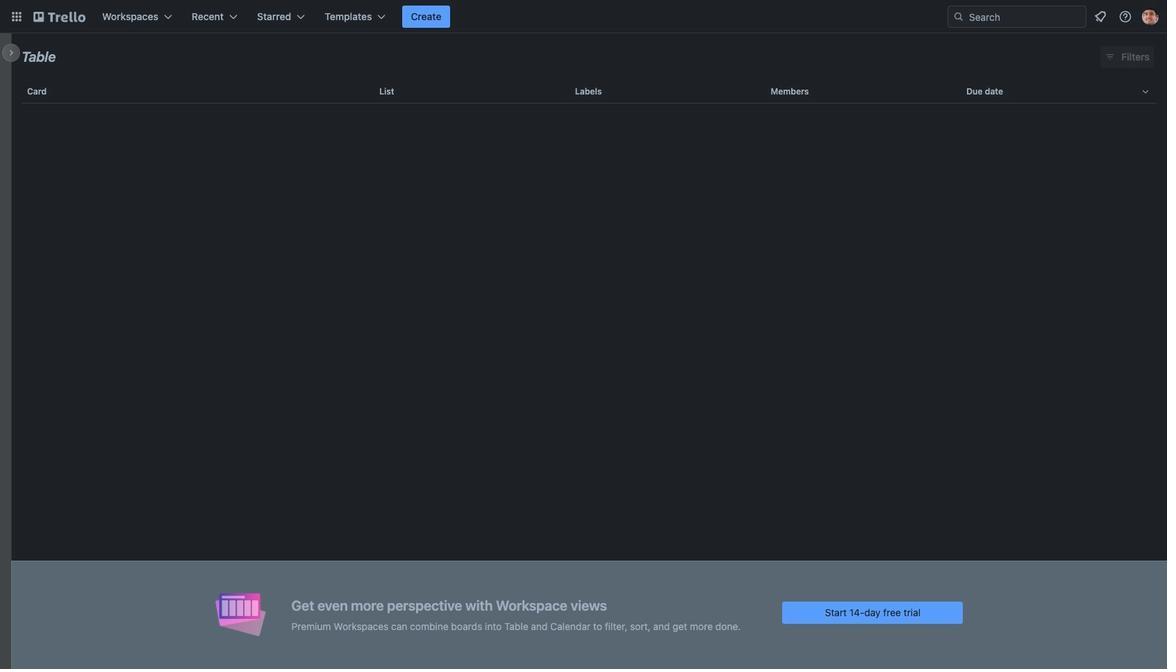 Task type: vqa. For each thing, say whether or not it's contained in the screenshot.
Open information menu icon
yes



Task type: locate. For each thing, give the bounding box(es) containing it.
search image
[[953, 11, 964, 22]]

row
[[22, 75, 1157, 108]]

None text field
[[22, 44, 56, 70]]

primary element
[[0, 0, 1167, 33]]

table
[[11, 75, 1167, 669]]

0 notifications image
[[1092, 8, 1109, 25]]

back to home image
[[33, 6, 85, 28]]



Task type: describe. For each thing, give the bounding box(es) containing it.
Search field
[[948, 6, 1087, 28]]

open information menu image
[[1119, 10, 1133, 24]]

james peterson (jamespeterson93) image
[[1142, 8, 1159, 25]]



